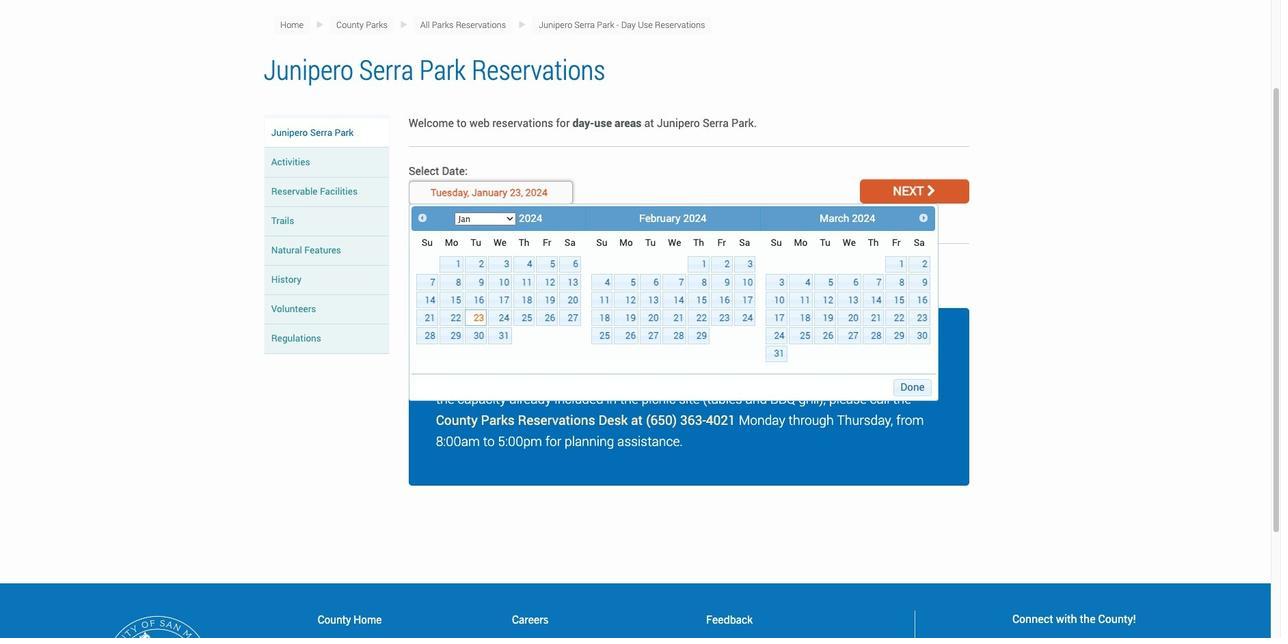 Task type: locate. For each thing, give the bounding box(es) containing it.
None text field
[[409, 181, 573, 204]]



Task type: describe. For each thing, give the bounding box(es) containing it.
chevron right image
[[927, 186, 936, 198]]



Task type: vqa. For each thing, say whether or not it's contained in the screenshot.
sitemap icon
no



